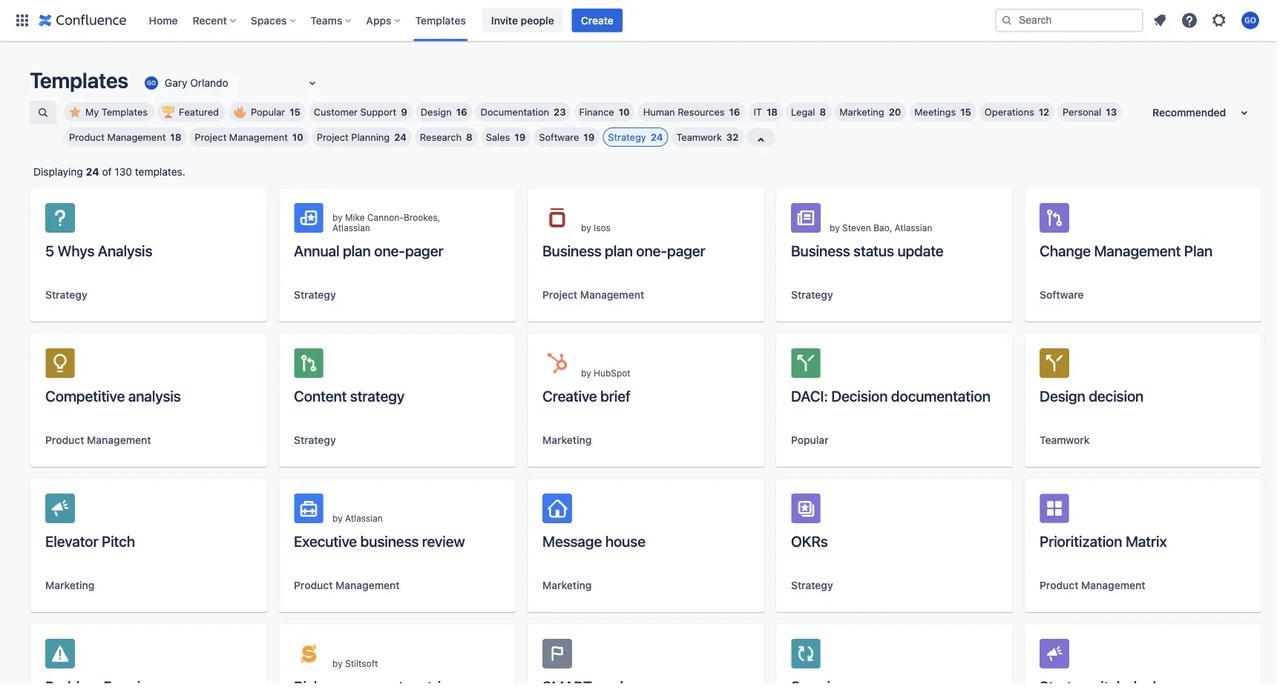 Task type: vqa. For each thing, say whether or not it's contained in the screenshot.


Task type: locate. For each thing, give the bounding box(es) containing it.
1 horizontal spatial 10
[[619, 106, 630, 118]]

marketing button down creative
[[543, 433, 592, 448]]

by for executive business review
[[332, 514, 343, 524]]

0 vertical spatial 10
[[619, 106, 630, 118]]

plan
[[343, 242, 371, 259], [605, 242, 633, 259]]

whys
[[57, 242, 94, 259]]

0 vertical spatial 18
[[767, 106, 778, 118]]

product for prioritization
[[1040, 580, 1079, 592]]

1 vertical spatial 18
[[170, 132, 181, 143]]

marketing 20
[[840, 106, 901, 118]]

0 horizontal spatial 19
[[515, 132, 526, 143]]

management
[[107, 132, 166, 143], [229, 132, 288, 143], [1094, 242, 1181, 259], [580, 289, 644, 301], [87, 435, 151, 447], [336, 580, 400, 592], [1081, 580, 1146, 592]]

popular button
[[791, 433, 829, 448]]

plan down mike
[[343, 242, 371, 259]]

one- up the project management
[[636, 242, 667, 259]]

2 19 from the left
[[584, 132, 595, 143]]

1 pager from the left
[[405, 242, 443, 259]]

pager for annual plan one-pager
[[405, 242, 443, 259]]

business down by isos at the left of page
[[543, 242, 602, 259]]

1 vertical spatial design
[[1040, 387, 1085, 405]]

invite
[[491, 14, 518, 26]]

19 for software 19
[[584, 132, 595, 143]]

0 horizontal spatial business
[[543, 242, 602, 259]]

design up 'teamwork' button
[[1040, 387, 1085, 405]]

32
[[726, 132, 739, 143]]

None text field
[[142, 76, 145, 91]]

0 horizontal spatial product management button
[[45, 433, 151, 448]]

project
[[195, 132, 227, 143], [317, 132, 349, 143], [543, 289, 577, 301]]

teamwork down design decision
[[1040, 435, 1090, 447]]

popular up project management 10
[[251, 106, 285, 118]]

templates right the apps 'popup button' at the top left of page
[[415, 14, 466, 26]]

software down change
[[1040, 289, 1084, 301]]

1 vertical spatial software
[[1040, 289, 1084, 301]]

1 15 from the left
[[290, 106, 300, 118]]

confluence image
[[39, 12, 127, 29], [39, 12, 127, 29]]

0 horizontal spatial 24
[[86, 166, 99, 178]]

1 horizontal spatial one-
[[636, 242, 667, 259]]

popular
[[251, 106, 285, 118], [791, 435, 829, 447]]

strategy button
[[45, 288, 87, 303], [294, 288, 336, 303], [791, 288, 833, 303], [294, 433, 336, 448], [791, 579, 833, 594]]

design
[[421, 106, 452, 118], [1040, 387, 1085, 405]]

marketing down creative
[[543, 435, 592, 447]]

product management button for prioritization
[[1040, 579, 1146, 594]]

project inside project management button
[[543, 289, 577, 301]]

8 right legal
[[820, 106, 826, 118]]

12
[[1039, 106, 1049, 118]]

by stiltsoft
[[332, 659, 378, 669]]

by up the creative brief
[[581, 368, 591, 378]]

5
[[45, 242, 54, 259]]

1 horizontal spatial 18
[[767, 106, 778, 118]]

0 horizontal spatial 16
[[456, 106, 467, 118]]

product management down prioritization matrix
[[1040, 580, 1146, 592]]

planning
[[351, 132, 390, 143]]

by left mike
[[332, 212, 343, 223]]

20
[[889, 106, 901, 118]]

24
[[394, 132, 407, 143], [651, 132, 663, 143], [86, 166, 99, 178]]

1 horizontal spatial project
[[317, 132, 349, 143]]

product management down competitive
[[45, 435, 151, 447]]

8
[[820, 106, 826, 118], [466, 132, 473, 143]]

project management
[[543, 289, 644, 301]]

business plan one-pager
[[543, 242, 705, 259]]

marketing down elevator
[[45, 580, 95, 592]]

by up executive
[[332, 514, 343, 524]]

strategy button for 5
[[45, 288, 87, 303]]

open image
[[303, 74, 321, 92]]

fewer categories image
[[752, 131, 770, 149]]

home link
[[144, 9, 182, 32]]

0 vertical spatial software
[[539, 132, 579, 143]]

1 vertical spatial 8
[[466, 132, 473, 143]]

1 horizontal spatial 15
[[960, 106, 971, 118]]

1 horizontal spatial product management
[[294, 580, 400, 592]]

by inside by mike cannon-brookes, atlassian
[[332, 212, 343, 223]]

0 horizontal spatial 15
[[290, 106, 300, 118]]

0 vertical spatial popular
[[251, 106, 285, 118]]

24 down 9 at top left
[[394, 132, 407, 143]]

0 horizontal spatial one-
[[374, 242, 405, 259]]

project management 10
[[195, 132, 303, 143]]

strategy down finance 10
[[608, 132, 646, 143]]

0 vertical spatial templates
[[415, 14, 466, 26]]

by left isos
[[581, 223, 591, 233]]

18
[[767, 106, 778, 118], [170, 132, 181, 143]]

documentation
[[481, 106, 549, 118]]

business for business plan one-pager
[[543, 242, 602, 259]]

1 horizontal spatial plan
[[605, 242, 633, 259]]

meetings 15
[[915, 106, 971, 118]]

0 horizontal spatial plan
[[343, 242, 371, 259]]

strategy button down whys
[[45, 288, 87, 303]]

strategy down annual
[[294, 289, 336, 301]]

2 vertical spatial templates
[[102, 106, 148, 118]]

executive business review
[[294, 533, 465, 550]]

10 left project planning 24
[[292, 132, 303, 143]]

software for software 19
[[539, 132, 579, 143]]

spaces
[[251, 14, 287, 26]]

strategy button down okrs
[[791, 579, 833, 594]]

by left stiltsoft
[[332, 659, 343, 669]]

atlassian up executive business review
[[345, 514, 383, 524]]

0 vertical spatial teamwork
[[676, 132, 722, 143]]

by stiltsoft button
[[279, 625, 516, 685]]

1 horizontal spatial design
[[1040, 387, 1085, 405]]

my templates
[[85, 106, 148, 118]]

marketing button down elevator
[[45, 579, 95, 594]]

19
[[515, 132, 526, 143], [584, 132, 595, 143]]

1 vertical spatial popular
[[791, 435, 829, 447]]

by
[[332, 212, 343, 223], [581, 223, 591, 233], [830, 223, 840, 233], [581, 368, 591, 378], [332, 514, 343, 524], [332, 659, 343, 669]]

10 right finance
[[619, 106, 630, 118]]

1 horizontal spatial 8
[[820, 106, 826, 118]]

1 horizontal spatial product management button
[[294, 579, 400, 594]]

0 horizontal spatial product management
[[45, 435, 151, 447]]

1 horizontal spatial business
[[791, 242, 850, 259]]

management inside button
[[580, 289, 644, 301]]

strategy down business status update
[[791, 289, 833, 301]]

marketing down message at the bottom
[[543, 580, 592, 592]]

marketing button down message at the bottom
[[543, 579, 592, 594]]

24 down human
[[651, 132, 663, 143]]

by left steven
[[830, 223, 840, 233]]

popular down daci:
[[791, 435, 829, 447]]

one- for business
[[636, 242, 667, 259]]

0 horizontal spatial 18
[[170, 132, 181, 143]]

it
[[754, 106, 762, 118]]

13
[[1106, 106, 1117, 118]]

1 vertical spatial teamwork
[[1040, 435, 1090, 447]]

mike
[[345, 212, 365, 223]]

24 left of
[[86, 166, 99, 178]]

plan down isos
[[605, 242, 633, 259]]

1 one- from the left
[[374, 242, 405, 259]]

24 for strategy 24
[[651, 132, 663, 143]]

0 horizontal spatial pager
[[405, 242, 443, 259]]

finance 10
[[579, 106, 630, 118]]

atlassian up annual plan one-pager
[[332, 223, 370, 233]]

1 horizontal spatial teamwork
[[1040, 435, 1090, 447]]

by inside by stiltsoft button
[[332, 659, 343, 669]]

banner
[[0, 0, 1277, 42]]

product management down executive
[[294, 580, 400, 592]]

0 horizontal spatial popular
[[251, 106, 285, 118]]

2 pager from the left
[[667, 242, 705, 259]]

product down executive
[[294, 580, 333, 592]]

marketing button for message house
[[543, 579, 592, 594]]

product management button down prioritization matrix
[[1040, 579, 1146, 594]]

atlassian up update
[[895, 223, 932, 233]]

0 horizontal spatial 8
[[466, 132, 473, 143]]

pitch
[[102, 533, 135, 550]]

apps
[[366, 14, 392, 26]]

1 19 from the left
[[515, 132, 526, 143]]

recommended
[[1153, 106, 1226, 119]]

software for software
[[1040, 289, 1084, 301]]

product management
[[45, 435, 151, 447], [294, 580, 400, 592], [1040, 580, 1146, 592]]

customer
[[314, 106, 358, 118]]

global element
[[9, 0, 992, 41]]

2 business from the left
[[791, 242, 850, 259]]

hubspot
[[594, 368, 631, 378]]

18 down featured button on the left of the page
[[170, 132, 181, 143]]

operations 12
[[985, 106, 1049, 118]]

product management for prioritization
[[1040, 580, 1146, 592]]

software
[[539, 132, 579, 143], [1040, 289, 1084, 301]]

one- down by mike cannon-brookes, atlassian
[[374, 242, 405, 259]]

teams
[[310, 14, 342, 26]]

templates inside global 'element'
[[415, 14, 466, 26]]

teamwork for teamwork 32
[[676, 132, 722, 143]]

19 down finance
[[584, 132, 595, 143]]

plan for business
[[605, 242, 633, 259]]

1 16 from the left
[[456, 106, 467, 118]]

marketing button
[[543, 433, 592, 448], [45, 579, 95, 594], [543, 579, 592, 594]]

by for business plan one-pager
[[581, 223, 591, 233]]

strategy button down annual
[[294, 288, 336, 303]]

product
[[69, 132, 105, 143], [45, 435, 84, 447], [294, 580, 333, 592], [1040, 580, 1079, 592]]

marketing button for creative brief
[[543, 433, 592, 448]]

pager
[[405, 242, 443, 259], [667, 242, 705, 259]]

strategy for whys
[[45, 289, 87, 301]]

16 up research 8
[[456, 106, 467, 118]]

business down steven
[[791, 242, 850, 259]]

by for business status update
[[830, 223, 840, 233]]

atlassian inside by mike cannon-brookes, atlassian
[[332, 223, 370, 233]]

creative
[[543, 387, 597, 405]]

competitive analysis
[[45, 387, 181, 405]]

2 horizontal spatial 24
[[651, 132, 663, 143]]

design for design 16
[[421, 106, 452, 118]]

2 horizontal spatial product management button
[[1040, 579, 1146, 594]]

strategy button down content
[[294, 433, 336, 448]]

recent
[[193, 14, 227, 26]]

strategy
[[608, 132, 646, 143], [45, 289, 87, 301], [294, 289, 336, 301], [791, 289, 833, 301], [294, 435, 336, 447], [791, 580, 833, 592]]

strategy for plan
[[294, 289, 336, 301]]

0 horizontal spatial design
[[421, 106, 452, 118]]

by for creative brief
[[581, 368, 591, 378]]

2 one- from the left
[[636, 242, 667, 259]]

2 horizontal spatial project
[[543, 289, 577, 301]]

change management plan
[[1040, 242, 1213, 259]]

strategy down whys
[[45, 289, 87, 301]]

teamwork down the resources
[[676, 132, 722, 143]]

templates inside my templates button
[[102, 106, 148, 118]]

design up research
[[421, 106, 452, 118]]

1 vertical spatial 10
[[292, 132, 303, 143]]

daci:
[[791, 387, 828, 405]]

1 horizontal spatial 19
[[584, 132, 595, 143]]

0 vertical spatial design
[[421, 106, 452, 118]]

templates up product management 18
[[102, 106, 148, 118]]

0 vertical spatial 8
[[820, 106, 826, 118]]

product down the prioritization
[[1040, 580, 1079, 592]]

1 horizontal spatial pager
[[667, 242, 705, 259]]

16 left it
[[729, 106, 740, 118]]

strategy
[[350, 387, 405, 405]]

18 right it
[[767, 106, 778, 118]]

Search field
[[995, 9, 1144, 32]]

teamwork button
[[1040, 433, 1090, 448]]

strategy button down business status update
[[791, 288, 833, 303]]

15 right meetings on the right top
[[960, 106, 971, 118]]

software down '23'
[[539, 132, 579, 143]]

plan for annual
[[343, 242, 371, 259]]

2 plan from the left
[[605, 242, 633, 259]]

appswitcher icon image
[[13, 12, 31, 29]]

of
[[102, 166, 112, 178]]

1 plan from the left
[[343, 242, 371, 259]]

strategy down okrs
[[791, 580, 833, 592]]

teamwork for teamwork
[[1040, 435, 1090, 447]]

teamwork 32
[[676, 132, 739, 143]]

strategy down content
[[294, 435, 336, 447]]

teams button
[[306, 9, 357, 32]]

product management button down competitive
[[45, 433, 151, 448]]

templates up my
[[30, 68, 128, 93]]

create link
[[572, 9, 623, 32]]

1 horizontal spatial software
[[1040, 289, 1084, 301]]

0 horizontal spatial teamwork
[[676, 132, 722, 143]]

2 horizontal spatial product management
[[1040, 580, 1146, 592]]

annual plan one-pager
[[294, 242, 443, 259]]

0 horizontal spatial software
[[539, 132, 579, 143]]

15 left customer
[[290, 106, 300, 118]]

product down competitive
[[45, 435, 84, 447]]

8 right research
[[466, 132, 473, 143]]

8 for research 8
[[466, 132, 473, 143]]

documentation 23
[[481, 106, 566, 118]]

10
[[619, 106, 630, 118], [292, 132, 303, 143]]

1 business from the left
[[543, 242, 602, 259]]

product management button down executive
[[294, 579, 400, 594]]

0 horizontal spatial 10
[[292, 132, 303, 143]]

19 right the sales
[[515, 132, 526, 143]]

by atlassian
[[332, 514, 383, 524]]

1 horizontal spatial 16
[[729, 106, 740, 118]]

templates
[[415, 14, 466, 26], [30, 68, 128, 93], [102, 106, 148, 118]]

0 horizontal spatial project
[[195, 132, 227, 143]]

product management button for competitive
[[45, 433, 151, 448]]



Task type: describe. For each thing, give the bounding box(es) containing it.
your profile and preferences image
[[1242, 12, 1259, 29]]

23
[[554, 106, 566, 118]]

house
[[605, 533, 646, 550]]

5 whys analysis
[[45, 242, 152, 259]]

okrs
[[791, 533, 828, 550]]

sales 19
[[486, 132, 526, 143]]

marketing for creative brief
[[543, 435, 592, 447]]

project for project management 10
[[195, 132, 227, 143]]

1 horizontal spatial popular
[[791, 435, 829, 447]]

my
[[85, 106, 99, 118]]

resources
[[678, 106, 725, 118]]

strategy 24
[[608, 132, 663, 143]]

it 18
[[754, 106, 778, 118]]

recommended button
[[1144, 101, 1262, 125]]

content strategy
[[294, 387, 405, 405]]

software button
[[1040, 288, 1084, 303]]

130
[[115, 166, 132, 178]]

project for project planning 24
[[317, 132, 349, 143]]

invite people
[[491, 14, 554, 26]]

displaying
[[33, 166, 83, 178]]

content
[[294, 387, 347, 405]]

stiltsoft
[[345, 659, 378, 669]]

by for annual plan one-pager
[[332, 212, 343, 223]]

2 16 from the left
[[729, 106, 740, 118]]

strategy button for annual
[[294, 288, 336, 303]]

1 vertical spatial templates
[[30, 68, 128, 93]]

legal 8
[[791, 106, 826, 118]]

prioritization matrix
[[1040, 533, 1167, 550]]

strategy for strategy
[[294, 435, 336, 447]]

meetings
[[915, 106, 956, 118]]

business status update
[[791, 242, 944, 259]]

by mike cannon-brookes, atlassian
[[332, 212, 440, 233]]

one- for annual
[[374, 242, 405, 259]]

settings icon image
[[1210, 12, 1228, 29]]

search image
[[1001, 14, 1013, 26]]

executive
[[294, 533, 357, 550]]

analysis
[[128, 387, 181, 405]]

gary orlando
[[165, 77, 228, 89]]

marketing for message house
[[543, 580, 592, 592]]

project for project management
[[543, 289, 577, 301]]

by isos
[[581, 223, 611, 233]]

creative brief
[[543, 387, 631, 405]]

update
[[898, 242, 944, 259]]

matrix
[[1126, 533, 1167, 550]]

banner containing home
[[0, 0, 1277, 42]]

business for business status update
[[791, 242, 850, 259]]

help icon image
[[1181, 12, 1199, 29]]

product for competitive
[[45, 435, 84, 447]]

steven
[[842, 223, 871, 233]]

people
[[521, 14, 554, 26]]

marketing left 20
[[840, 106, 884, 118]]

brief
[[600, 387, 631, 405]]

project management button
[[543, 288, 644, 303]]

message house
[[543, 533, 646, 550]]

brookes,
[[404, 212, 440, 223]]

gary
[[165, 77, 187, 89]]

design for design decision
[[1040, 387, 1085, 405]]

bao,
[[874, 223, 892, 233]]

research 8
[[420, 132, 473, 143]]

product management 18
[[69, 132, 181, 143]]

8 for legal 8
[[820, 106, 826, 118]]

decision
[[831, 387, 888, 405]]

strategy for status
[[791, 289, 833, 301]]

9
[[401, 106, 407, 118]]

legal
[[791, 106, 815, 118]]

documentation
[[891, 387, 991, 405]]

home
[[149, 14, 178, 26]]

2 15 from the left
[[960, 106, 971, 118]]

featured
[[179, 106, 219, 118]]

elevator pitch
[[45, 533, 135, 550]]

19 for sales 19
[[515, 132, 526, 143]]

notification icon image
[[1151, 12, 1169, 29]]

1 horizontal spatial 24
[[394, 132, 407, 143]]

pager for business plan one-pager
[[667, 242, 705, 259]]

featured button
[[157, 102, 226, 122]]

elevator
[[45, 533, 98, 550]]

product management button for executive
[[294, 579, 400, 594]]

decision
[[1089, 387, 1144, 405]]

competitive
[[45, 387, 125, 405]]

review
[[422, 533, 465, 550]]

status
[[854, 242, 894, 259]]

strategy button for content
[[294, 433, 336, 448]]

templates link
[[411, 9, 470, 32]]

apps button
[[362, 9, 406, 32]]

open search bar image
[[37, 107, 49, 119]]

design decision
[[1040, 387, 1144, 405]]

daci: decision documentation
[[791, 387, 991, 405]]

24 for displaying 24 of 130 templates.
[[86, 166, 99, 178]]

software 19
[[539, 132, 595, 143]]

displaying 24 of 130 templates.
[[33, 166, 185, 178]]

finance
[[579, 106, 614, 118]]

product management for competitive
[[45, 435, 151, 447]]

product management for executive
[[294, 580, 400, 592]]

prioritization
[[1040, 533, 1122, 550]]

strategy button for business
[[791, 288, 833, 303]]

by hubspot
[[581, 368, 631, 378]]

sales
[[486, 132, 510, 143]]

research
[[420, 132, 462, 143]]

plan
[[1184, 242, 1213, 259]]

by steven bao, atlassian
[[830, 223, 932, 233]]

product down my
[[69, 132, 105, 143]]

product for executive
[[294, 580, 333, 592]]

human
[[643, 106, 675, 118]]

business
[[360, 533, 419, 550]]

marketing for elevator pitch
[[45, 580, 95, 592]]

marketing button for elevator pitch
[[45, 579, 95, 594]]

invite people button
[[482, 9, 563, 32]]

recent button
[[188, 9, 242, 32]]

analysis
[[98, 242, 152, 259]]



